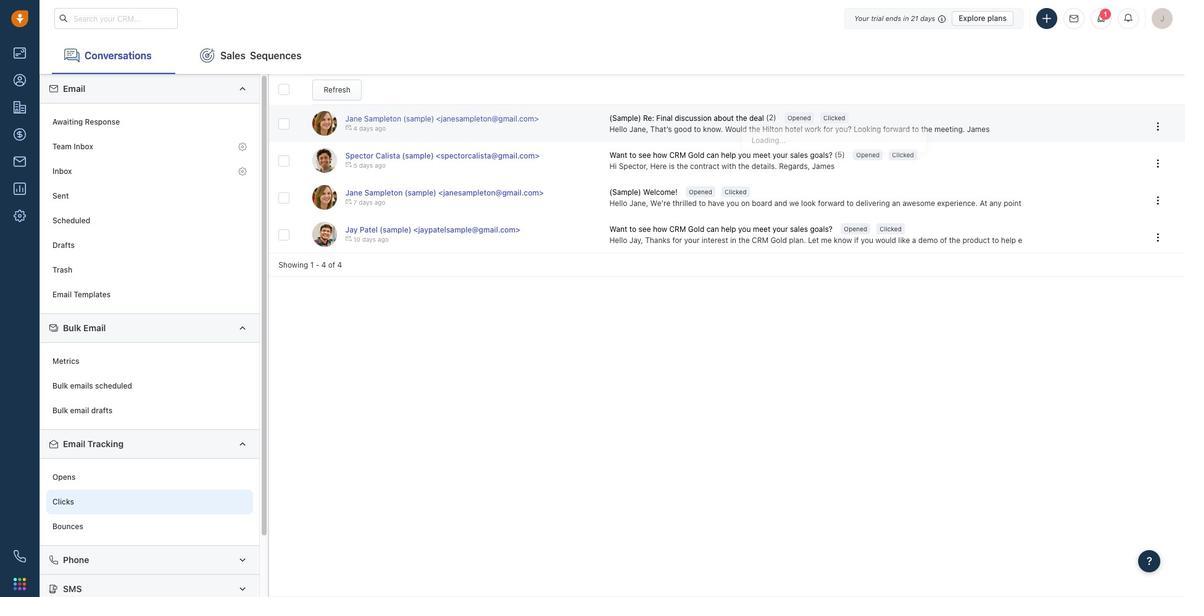 Task type: locate. For each thing, give the bounding box(es) containing it.
drafts
[[91, 406, 112, 416]]

0 vertical spatial meet
[[753, 151, 771, 160]]

sampleton for (sample) re: final discussion about the deal
[[364, 114, 401, 124]]

jay patel (sample) <jaypatelsample@gmail.com> link
[[345, 225, 520, 235]]

see up spector,
[[639, 151, 651, 160]]

you inside button
[[738, 225, 751, 234]]

1 vertical spatial crm
[[669, 225, 686, 234]]

days for 4 days ago
[[359, 125, 373, 132]]

3 hello from the top
[[610, 236, 627, 245]]

sampleton up "7 days ago"
[[364, 188, 403, 198]]

2 want to see how crm gold can help you meet your sales goals? link from the top
[[610, 224, 835, 235]]

0 horizontal spatial with
[[722, 161, 736, 171]]

trial
[[871, 14, 884, 22]]

0 horizontal spatial forward
[[818, 199, 845, 208]]

meet inside button
[[753, 225, 771, 234]]

2 goals? from the top
[[810, 225, 833, 234]]

1 vertical spatial can
[[707, 225, 719, 234]]

1 sales from the top
[[790, 151, 808, 160]]

sales up plan.
[[790, 225, 808, 234]]

1 horizontal spatial 1
[[1104, 10, 1107, 18]]

(sample) welcome!
[[610, 188, 678, 197]]

1 horizontal spatial forward
[[883, 124, 910, 134]]

0 horizontal spatial for
[[672, 236, 682, 245]]

see for want to see how crm gold can help you meet your sales goals?
[[639, 225, 651, 234]]

2 sales from the top
[[790, 225, 808, 234]]

crm up thanks
[[669, 225, 686, 234]]

1 horizontal spatial inbox
[[74, 142, 93, 151]]

here
[[650, 161, 667, 171]]

0 vertical spatial crm
[[669, 151, 686, 160]]

email
[[63, 83, 85, 94], [52, 290, 72, 300], [83, 323, 106, 333], [63, 439, 85, 449]]

james
[[967, 124, 990, 134], [812, 161, 835, 171], [1141, 236, 1163, 245]]

(sample) left re:
[[610, 114, 641, 123]]

ago up calista
[[375, 125, 386, 132]]

welcome!
[[643, 188, 678, 197]]

1 vertical spatial jane sampleton (sample) <janesampleton@gmail.com>
[[345, 188, 544, 198]]

0 vertical spatial with
[[722, 161, 736, 171]]

1 vertical spatial with
[[1148, 199, 1163, 208]]

trash link
[[46, 258, 253, 283]]

email down trash
[[52, 290, 72, 300]]

0 vertical spatial goals?
[[810, 151, 833, 160]]

days down 'patel'
[[362, 236, 376, 243]]

re:
[[643, 114, 654, 123]]

inbox
[[74, 142, 93, 151], [52, 167, 72, 176]]

your trial ends in 21 days
[[854, 14, 935, 22]]

of
[[1024, 199, 1031, 208], [940, 236, 947, 245], [328, 260, 335, 270]]

point
[[1004, 199, 1022, 208]]

days right 21
[[920, 14, 935, 22]]

jane sampleton (sample) <janesampleton@gmail.com> for (sample) welcome!
[[345, 188, 544, 198]]

7
[[353, 199, 357, 206]]

2 jane sampleton (sample) <janesampleton@gmail.com> link from the top
[[345, 188, 544, 198]]

0 vertical spatial inbox
[[74, 142, 93, 151]]

in left 21
[[903, 14, 909, 22]]

scheduled
[[52, 216, 90, 226]]

1 horizontal spatial with
[[1148, 199, 1163, 208]]

(sample) inside (sample) re: final discussion about the deal (2)
[[610, 114, 641, 123]]

0 vertical spatial <janesampleton@gmail.com>
[[436, 114, 539, 124]]

bulk up metrics
[[63, 323, 81, 333]]

1 horizontal spatial for
[[824, 124, 833, 134]]

0 vertical spatial how
[[653, 151, 667, 160]]

to
[[694, 124, 701, 134], [912, 124, 919, 134], [630, 151, 637, 160], [699, 199, 706, 208], [847, 199, 854, 208], [630, 225, 637, 234], [992, 236, 999, 245]]

the right is
[[677, 161, 688, 171]]

0 vertical spatial outgoing image
[[345, 125, 352, 131]]

gold inside want to see how crm gold can help you meet your sales goals? (5)
[[688, 151, 704, 160]]

2 want from the top
[[610, 225, 627, 234]]

1 meet from the top
[[753, 151, 771, 160]]

plans
[[988, 13, 1007, 23]]

hello for hello jane, that's good to know. would the hilton hotel work for you? looking forward to the meeting. james
[[610, 124, 627, 134]]

explore
[[959, 13, 986, 23]]

1 vertical spatial forward
[[818, 199, 845, 208]]

want to see how crm gold can help you meet your sales goals? link up hi spector, here is the contract with the details. regards, james
[[610, 150, 835, 161]]

0 vertical spatial want
[[610, 151, 627, 160]]

outgoing image
[[345, 125, 352, 131], [345, 199, 352, 205]]

1 jane sampleton (sample) <janesampleton@gmail.com> link from the top
[[345, 114, 539, 124]]

can up contract
[[707, 151, 719, 160]]

meet down board
[[753, 225, 771, 234]]

deal
[[749, 114, 764, 123]]

1 horizontal spatial regards,
[[1108, 236, 1139, 245]]

with down want to see how crm gold can help you meet your sales goals? (5)
[[722, 161, 736, 171]]

1 vertical spatial for
[[672, 236, 682, 245]]

want up hi
[[610, 151, 627, 160]]

1 jane, from the top
[[629, 124, 648, 134]]

0 vertical spatial outgoing image
[[345, 162, 352, 168]]

2 meet from the top
[[753, 225, 771, 234]]

1 vertical spatial sales
[[790, 225, 808, 234]]

0 vertical spatial regards,
[[779, 161, 810, 171]]

0 horizontal spatial james
[[812, 161, 835, 171]]

0 vertical spatial forward
[[883, 124, 910, 134]]

crm inside want to see how crm gold can help you meet your sales goals? (5)
[[669, 151, 686, 160]]

clicked up the 'you?'
[[823, 114, 845, 122]]

2 outgoing image from the top
[[345, 199, 352, 205]]

calista
[[376, 151, 400, 161]]

1 jane from the top
[[345, 114, 362, 124]]

want inside want to see how crm gold can help you meet your sales goals? (5)
[[610, 151, 627, 160]]

ago
[[375, 125, 386, 132], [375, 162, 386, 169], [374, 199, 385, 206], [378, 236, 389, 243]]

jane up "7"
[[345, 188, 362, 198]]

help up hi spector, here is the contract with the details. regards, james
[[721, 151, 736, 160]]

the inside (sample) re: final discussion about the deal (2)
[[736, 114, 747, 123]]

days
[[920, 14, 935, 22], [359, 125, 373, 132], [359, 162, 373, 169], [359, 199, 373, 206], [362, 236, 376, 243]]

ago for 7 days ago
[[374, 199, 385, 206]]

0 vertical spatial jane
[[345, 114, 362, 124]]

0 vertical spatial want to see how crm gold can help you meet your sales goals? link
[[610, 150, 835, 161]]

10
[[353, 236, 360, 243]]

0 horizontal spatial of
[[328, 260, 335, 270]]

days right 5
[[359, 162, 373, 169]]

hello down (sample) welcome!
[[610, 199, 627, 208]]

0 vertical spatial gold
[[688, 151, 704, 160]]

1 horizontal spatial if
[[1091, 199, 1095, 208]]

1 horizontal spatial of
[[940, 236, 947, 245]]

drafts link
[[46, 233, 253, 258]]

1 vertical spatial outgoing image
[[345, 236, 352, 242]]

hi
[[610, 161, 617, 171]]

1 link
[[1091, 8, 1112, 29]]

1 vertical spatial meet
[[753, 225, 771, 234]]

crm
[[669, 151, 686, 160], [669, 225, 686, 234], [752, 236, 769, 245]]

outgoing image left 4 days ago
[[345, 125, 352, 131]]

0 vertical spatial see
[[639, 151, 651, 160]]

jane sampleton (sample) <janesampleton@gmail.com> link down spector calista (sample) <spectorcalista@gmail.com> link
[[345, 188, 544, 198]]

1 vertical spatial sampleton
[[364, 188, 403, 198]]

ago right "7"
[[374, 199, 385, 206]]

days right "7"
[[359, 199, 373, 206]]

tab list
[[40, 37, 1185, 74]]

can for want to see how crm gold can help you meet your sales goals?
[[707, 225, 719, 234]]

2 jane sampleton (sample) <janesampleton@gmail.com> from the top
[[345, 188, 544, 198]]

1
[[1104, 10, 1107, 18], [310, 260, 314, 270]]

bulk
[[63, 323, 81, 333], [52, 382, 68, 391], [52, 406, 68, 416]]

your
[[773, 151, 788, 160], [773, 225, 788, 234], [684, 236, 700, 245], [1050, 236, 1066, 245]]

0 horizontal spatial regards,
[[779, 161, 810, 171]]

0 vertical spatial in
[[903, 14, 909, 22]]

see inside want to see how crm gold can help you meet your sales goals? (5)
[[639, 151, 651, 160]]

ago for 5 days ago
[[375, 162, 386, 169]]

1 vertical spatial in
[[1050, 199, 1056, 208]]

2 how from the top
[[653, 225, 667, 234]]

goals? for want to see how crm gold can help you meet your sales goals?
[[810, 225, 833, 234]]

1 hello from the top
[[610, 124, 627, 134]]

of right demo
[[940, 236, 947, 245]]

2 outgoing image from the top
[[345, 236, 352, 242]]

clicked
[[823, 114, 845, 122], [892, 151, 914, 159], [725, 188, 747, 196], [880, 225, 902, 233]]

2 vertical spatial gold
[[771, 236, 787, 245]]

you up hi spector, here is the contract with the details. regards, james
[[738, 151, 751, 160]]

want to see how crm gold can help you meet your sales goals? button up hi spector, here is the contract with the details. regards, james
[[610, 150, 835, 161]]

sampleton
[[364, 114, 401, 124], [364, 188, 403, 198]]

(sample) up 10 days ago
[[380, 225, 411, 235]]

meet up details.
[[753, 151, 771, 160]]

0 horizontal spatial if
[[854, 236, 859, 245]]

if right know
[[854, 236, 859, 245]]

how inside want to see how crm gold can help you meet your sales goals? (5)
[[653, 151, 667, 160]]

phone element
[[7, 544, 32, 569]]

<janesampleton@gmail.com> up <spectorcalista@gmail.com>
[[436, 114, 539, 124]]

1 vertical spatial hello
[[610, 199, 627, 208]]

bounces
[[52, 522, 83, 532]]

(5)
[[835, 150, 845, 159]]

(sample) welcome! button
[[610, 187, 680, 198]]

inbox right team
[[74, 142, 93, 151]]

refresh button
[[312, 79, 362, 100]]

hello jane, that's good to know. would the hilton hotel work for you? looking forward to the meeting. james
[[610, 124, 990, 134]]

email templates link
[[46, 283, 253, 307]]

opened up "have" in the top of the page
[[689, 188, 712, 196]]

can inside button
[[707, 225, 719, 234]]

1 vertical spatial see
[[639, 225, 651, 234]]

email up awaiting
[[63, 83, 85, 94]]

jane
[[345, 114, 362, 124], [345, 188, 362, 198]]

1 want from the top
[[610, 151, 627, 160]]

0 vertical spatial jane sampleton (sample) <janesampleton@gmail.com>
[[345, 114, 539, 124]]

phone
[[63, 555, 89, 565]]

0 vertical spatial (sample)
[[610, 114, 641, 123]]

1 want to see how crm gold can help you meet your sales goals? button from the top
[[610, 150, 835, 161]]

jane sampleton (sample) <janesampleton@gmail.com> for (sample) re: final discussion about the deal
[[345, 114, 539, 124]]

awaiting response link
[[46, 110, 253, 135]]

sampleton up 4 days ago
[[364, 114, 401, 124]]

1 vertical spatial jane
[[345, 188, 362, 198]]

regards,
[[779, 161, 810, 171], [1108, 236, 1139, 245]]

days for 5 days ago
[[359, 162, 373, 169]]

1 outgoing image from the top
[[345, 162, 352, 168]]

0 vertical spatial james
[[967, 124, 990, 134]]

forward right look
[[818, 199, 845, 208]]

(sample) for 7 days ago
[[405, 188, 436, 198]]

2 horizontal spatial in
[[1050, 199, 1056, 208]]

2 vertical spatial hello
[[610, 236, 627, 245]]

want
[[610, 151, 627, 160], [610, 225, 627, 234]]

with left somet
[[1148, 199, 1163, 208]]

1 vertical spatial jane,
[[629, 199, 648, 208]]

1 vertical spatial regards,
[[1108, 236, 1139, 245]]

hello up hi
[[610, 124, 627, 134]]

sent
[[52, 192, 69, 201]]

0 vertical spatial hello
[[610, 124, 627, 134]]

(sample) welcome! link
[[610, 187, 680, 198]]

want to see how crm gold can help you meet your sales goals? button up 'interest'
[[610, 224, 835, 235]]

1 vertical spatial goals?
[[810, 225, 833, 234]]

clicks link
[[46, 490, 253, 515]]

can inside want to see how crm gold can help you meet your sales goals? (5)
[[707, 151, 719, 160]]

how for want to see how crm gold can help you meet your sales goals?
[[653, 225, 667, 234]]

jay patel (sample) <jaypatelsample@gmail.com>
[[345, 225, 520, 235]]

the down deal
[[749, 124, 760, 134]]

days up spector
[[359, 125, 373, 132]]

you?
[[835, 124, 852, 134]]

7 days ago
[[353, 199, 385, 206]]

regards, right evaluation.
[[1108, 236, 1139, 245]]

tab list containing conversations
[[40, 37, 1185, 74]]

opened down looking
[[856, 151, 880, 159]]

1 vertical spatial bulk
[[52, 382, 68, 391]]

know.
[[703, 124, 723, 134]]

want down (sample) welcome!
[[610, 225, 627, 234]]

to up spector,
[[630, 151, 637, 160]]

an
[[892, 199, 900, 208]]

2 can from the top
[[707, 225, 719, 234]]

4
[[353, 125, 357, 132], [321, 260, 326, 270], [337, 260, 342, 270]]

1 vertical spatial 1
[[310, 260, 314, 270]]

goals? inside button
[[810, 225, 833, 234]]

1 vertical spatial want
[[610, 225, 627, 234]]

expedite
[[1018, 236, 1048, 245]]

outgoing image for spector calista (sample) <spectorcalista@gmail.com>
[[345, 162, 352, 168]]

2 (sample) from the top
[[610, 188, 641, 197]]

looking
[[854, 124, 881, 134]]

in down want to see how crm gold can help you meet your sales goals?
[[730, 236, 736, 245]]

email for email templates
[[52, 290, 72, 300]]

sampleton for (sample) welcome!
[[364, 188, 403, 198]]

if right trial,
[[1091, 199, 1095, 208]]

(sample) for 10 days ago
[[380, 225, 411, 235]]

1 how from the top
[[653, 151, 667, 160]]

this
[[1058, 199, 1071, 208]]

bounces link
[[46, 515, 253, 539]]

0 vertical spatial sampleton
[[364, 114, 401, 124]]

outgoing image left "7"
[[345, 199, 352, 205]]

0 vertical spatial 1
[[1104, 10, 1107, 18]]

crm down board
[[752, 236, 769, 245]]

email inside "link"
[[52, 290, 72, 300]]

goals? inside want to see how crm gold can help you meet your sales goals? (5)
[[810, 151, 833, 160]]

to inside want to see how crm gold can help you meet your sales goals? (5)
[[630, 151, 637, 160]]

jane sampleton (sample) <janesampleton@gmail.com> up spector calista (sample) <spectorcalista@gmail.com>
[[345, 114, 539, 124]]

your down the loading...
[[773, 151, 788, 160]]

2 horizontal spatial 4
[[353, 125, 357, 132]]

0 vertical spatial sales
[[790, 151, 808, 160]]

1 vertical spatial if
[[854, 236, 859, 245]]

hello left jay,
[[610, 236, 627, 245]]

2 see from the top
[[639, 225, 651, 234]]

how up here
[[653, 151, 667, 160]]

want to see how crm gold can help you meet your sales goals? (5)
[[610, 150, 845, 160]]

your inside want to see how crm gold can help you meet your sales goals? (5)
[[773, 151, 788, 160]]

(sample) for (sample) re: final discussion about the deal (2)
[[610, 114, 641, 123]]

jane, down (sample) welcome!
[[629, 199, 648, 208]]

interest
[[702, 236, 728, 245]]

want to see how crm gold can help you meet your sales goals? button for spector calista (sample) <spectorcalista@gmail.com>
[[610, 150, 835, 161]]

2 horizontal spatial of
[[1024, 199, 1031, 208]]

jane sampleton (sample) <janesampleton@gmail.com> down spector calista (sample) <spectorcalista@gmail.com> link
[[345, 188, 544, 198]]

1 outgoing image from the top
[[345, 125, 352, 131]]

jane, down re:
[[629, 124, 648, 134]]

forward right looking
[[883, 124, 910, 134]]

2 jane, from the top
[[629, 199, 648, 208]]

how
[[653, 151, 667, 160], [653, 225, 667, 234]]

crm for want to see how crm gold can help you meet your sales goals?
[[669, 225, 686, 234]]

0 vertical spatial for
[[824, 124, 833, 134]]

to up jay,
[[630, 225, 637, 234]]

gold left plan.
[[771, 236, 787, 245]]

2 vertical spatial bulk
[[52, 406, 68, 416]]

want for want to see how crm gold can help you meet your sales goals?
[[610, 225, 627, 234]]

want to see how crm gold can help you meet your sales goals? link up 'interest'
[[610, 224, 835, 235]]

1 vertical spatial want to see how crm gold can help you meet your sales goals? link
[[610, 224, 835, 235]]

2 jane from the top
[[345, 188, 362, 198]]

want to see how crm gold can help you meet your sales goals? link for <spectorcalista@gmail.com>
[[610, 150, 835, 161]]

see
[[639, 151, 651, 160], [639, 225, 651, 234]]

(sample) down spector,
[[610, 188, 641, 197]]

loading...
[[752, 136, 786, 145]]

regards, right details.
[[779, 161, 810, 171]]

meet inside want to see how crm gold can help you meet your sales goals? (5)
[[753, 151, 771, 160]]

goals? left (5)
[[810, 151, 833, 160]]

inbox down team
[[52, 167, 72, 176]]

jane up 4 days ago
[[345, 114, 362, 124]]

10 days ago
[[353, 236, 389, 243]]

0 vertical spatial if
[[1091, 199, 1095, 208]]

awesome
[[903, 199, 935, 208]]

gold inside button
[[688, 225, 704, 234]]

outgoing image for (sample) welcome!
[[345, 199, 352, 205]]

bulk left emails
[[52, 382, 68, 391]]

1 vertical spatial <janesampleton@gmail.com>
[[438, 188, 544, 198]]

forward
[[883, 124, 910, 134], [818, 199, 845, 208]]

2 vertical spatial in
[[730, 236, 736, 245]]

see inside button
[[639, 225, 651, 234]]

2 vertical spatial james
[[1141, 236, 1163, 245]]

bulk left email
[[52, 406, 68, 416]]

2 want to see how crm gold can help you meet your sales goals? button from the top
[[610, 224, 835, 235]]

the up would
[[736, 114, 747, 123]]

1 vertical spatial outgoing image
[[345, 199, 352, 205]]

(sample) right calista
[[402, 151, 434, 161]]

1 vertical spatial inbox
[[52, 167, 72, 176]]

0 vertical spatial jane sampleton (sample) <janesampleton@gmail.com> link
[[345, 114, 539, 124]]

1 can from the top
[[707, 151, 719, 160]]

sales inside want to see how crm gold can help you meet your sales goals? (5)
[[790, 151, 808, 160]]

(sample)
[[610, 114, 641, 123], [610, 188, 641, 197]]

the
[[736, 114, 747, 123], [749, 124, 760, 134], [921, 124, 933, 134], [677, 161, 688, 171], [738, 161, 750, 171], [739, 236, 750, 245], [949, 236, 960, 245]]

<janesampleton@gmail.com> for (sample) re: final discussion about the deal
[[436, 114, 539, 124]]

you inside want to see how crm gold can help you meet your sales goals? (5)
[[738, 151, 751, 160]]

spector
[[345, 151, 374, 161]]

jane, for we're
[[629, 199, 648, 208]]

to left the delivering
[[847, 199, 854, 208]]

patel
[[360, 225, 378, 235]]

spector calista (sample) <spectorcalista@gmail.com>
[[345, 151, 540, 161]]

you left on at the right
[[727, 199, 739, 208]]

hello
[[610, 124, 627, 134], [610, 199, 627, 208], [610, 236, 627, 245]]

1 horizontal spatial james
[[967, 124, 990, 134]]

0 horizontal spatial in
[[730, 236, 736, 245]]

0 vertical spatial want to see how crm gold can help you meet your sales goals? button
[[610, 150, 835, 161]]

1 (sample) from the top
[[610, 114, 641, 123]]

in left this
[[1050, 199, 1056, 208]]

1 want to see how crm gold can help you meet your sales goals? link from the top
[[610, 150, 835, 161]]

opened
[[788, 114, 811, 122], [856, 151, 880, 159], [689, 188, 712, 196], [844, 225, 867, 233]]

ago for 10 days ago
[[378, 236, 389, 243]]

1 vertical spatial how
[[653, 225, 667, 234]]

email left tracking
[[63, 439, 85, 449]]

1 vertical spatial jane sampleton (sample) <janesampleton@gmail.com> link
[[345, 188, 544, 198]]

2 hello from the top
[[610, 199, 627, 208]]

experience.
[[937, 199, 978, 208]]

email down templates
[[83, 323, 106, 333]]

21
[[911, 14, 918, 22]]

1 vertical spatial gold
[[688, 225, 704, 234]]

1 jane sampleton (sample) <janesampleton@gmail.com> from the top
[[345, 114, 539, 124]]

ago down calista
[[375, 162, 386, 169]]

gold up contract
[[688, 151, 704, 160]]

1 vertical spatial want to see how crm gold can help you meet your sales goals? button
[[610, 224, 835, 235]]

outgoing image
[[345, 162, 352, 168], [345, 236, 352, 242]]

of right -
[[328, 260, 335, 270]]

days for 10 days ago
[[362, 236, 376, 243]]

ago right 10
[[378, 236, 389, 243]]

your right expedite
[[1050, 236, 1066, 245]]

0 vertical spatial jane,
[[629, 124, 648, 134]]

ago for 4 days ago
[[375, 125, 386, 132]]

1 goals? from the top
[[810, 151, 833, 160]]

jane sampleton (sample) <janesampleton@gmail.com> link up spector calista (sample) <spectorcalista@gmail.com>
[[345, 114, 539, 124]]

1 see from the top
[[639, 151, 651, 160]]

sales down hello jane, that's good to know. would the hilton hotel work for you? looking forward to the meeting. james
[[790, 151, 808, 160]]

(sample) up jay patel (sample) <jaypatelsample@gmail.com>
[[405, 188, 436, 198]]

(sample) inside button
[[610, 188, 641, 197]]

jane,
[[629, 124, 648, 134], [629, 199, 648, 208]]

of left time
[[1024, 199, 1031, 208]]

we
[[789, 199, 799, 208]]

your down and
[[773, 225, 788, 234]]

1 vertical spatial (sample)
[[610, 188, 641, 197]]

1 horizontal spatial 4
[[337, 260, 342, 270]]

any
[[989, 199, 1002, 208]]

explore plans link
[[952, 11, 1014, 26]]

0 vertical spatial bulk
[[63, 323, 81, 333]]

can up 'interest'
[[707, 225, 719, 234]]

0 vertical spatial can
[[707, 151, 719, 160]]



Task type: describe. For each thing, give the bounding box(es) containing it.
1 vertical spatial of
[[940, 236, 947, 245]]

team inbox link
[[46, 135, 253, 159]]

hello for hello jay, thanks for your interest in the crm gold plan. let me know if you would like a demo of the product to help expedite your evaluation. regards, james
[[610, 236, 627, 245]]

(sample) re: final discussion about the deal button
[[610, 113, 766, 124]]

jane sampleton (sample) <janesampleton@gmail.com> link for (sample) welcome!
[[345, 188, 544, 198]]

clicked up hello jane, we're thrilled to have you on board and we look forward to delivering an awesome experience. at any point of time in this trial, if you need help with somet
[[892, 151, 914, 159]]

Search your CRM... text field
[[54, 8, 178, 29]]

phone image
[[14, 551, 26, 563]]

email
[[70, 406, 89, 416]]

-
[[316, 260, 319, 270]]

help inside want to see how crm gold can help you meet your sales goals? (5)
[[721, 151, 736, 160]]

gold for want to see how crm gold can help you meet your sales goals? (5)
[[688, 151, 704, 160]]

how for want to see how crm gold can help you meet your sales goals? (5)
[[653, 151, 667, 160]]

clicked up the hello jay, thanks for your interest in the crm gold plan. let me know if you would like a demo of the product to help expedite your evaluation. regards, james
[[880, 225, 902, 233]]

the left 'meeting.'
[[921, 124, 933, 134]]

delivering
[[856, 199, 890, 208]]

work
[[805, 124, 821, 134]]

plan.
[[789, 236, 806, 245]]

your left 'interest'
[[684, 236, 700, 245]]

see for want to see how crm gold can help you meet your sales goals? (5)
[[639, 151, 651, 160]]

1 vertical spatial james
[[812, 161, 835, 171]]

team
[[52, 142, 72, 151]]

would
[[876, 236, 896, 245]]

inbox inside 'link'
[[74, 142, 93, 151]]

emails
[[70, 382, 93, 391]]

want to see how crm gold can help you meet your sales goals? link for <jaypatelsample@gmail.com>
[[610, 224, 835, 235]]

<spectorcalista@gmail.com>
[[436, 151, 540, 161]]

5 days ago
[[353, 162, 386, 169]]

(sample) for 5 days ago
[[402, 151, 434, 161]]

showing 1 - 4 of 4
[[279, 260, 342, 270]]

spector calista (sample) <spectorcalista@gmail.com> link
[[345, 151, 540, 161]]

jay
[[345, 225, 358, 235]]

email templates
[[52, 290, 111, 300]]

sent link
[[46, 184, 253, 209]]

metrics
[[52, 357, 79, 366]]

0 horizontal spatial 4
[[321, 260, 326, 270]]

trial,
[[1073, 199, 1089, 208]]

help right need
[[1131, 199, 1146, 208]]

tracking
[[88, 439, 124, 449]]

details.
[[752, 161, 777, 171]]

look
[[801, 199, 816, 208]]

outgoing image for jay patel (sample) <jaypatelsample@gmail.com>
[[345, 236, 352, 242]]

bulk email drafts
[[52, 406, 112, 416]]

refresh
[[324, 85, 351, 94]]

sales
[[220, 50, 246, 61]]

outgoing image for (sample) re: final discussion about the deal
[[345, 125, 352, 131]]

hilton
[[762, 124, 783, 134]]

clicked up on at the right
[[725, 188, 747, 196]]

know
[[834, 236, 852, 245]]

freshworks switcher image
[[14, 578, 26, 591]]

hotel
[[785, 124, 803, 134]]

the down want to see how crm gold can help you meet your sales goals? (5)
[[738, 161, 750, 171]]

want for want to see how crm gold can help you meet your sales goals? (5)
[[610, 151, 627, 160]]

bulk for bulk email
[[63, 323, 81, 333]]

time
[[1033, 199, 1048, 208]]

want to see how crm gold can help you meet your sales goals? button for jay patel (sample) <jaypatelsample@gmail.com>
[[610, 224, 835, 235]]

evaluation.
[[1068, 236, 1106, 245]]

ends
[[886, 14, 901, 22]]

and
[[774, 199, 787, 208]]

jane for (sample) welcome!
[[345, 188, 362, 198]]

opened up hello jane, that's good to know. would the hilton hotel work for you? looking forward to the meeting. james
[[788, 114, 811, 122]]

(sample) re: final discussion about the deal link
[[610, 113, 766, 124]]

2 vertical spatial crm
[[752, 236, 769, 245]]

sms
[[63, 584, 82, 594]]

to down discussion
[[694, 124, 701, 134]]

scheduled link
[[46, 209, 253, 233]]

crm for want to see how crm gold can help you meet your sales goals? (5)
[[669, 151, 686, 160]]

we're
[[650, 199, 671, 208]]

meet for want to see how crm gold can help you meet your sales goals?
[[753, 225, 771, 234]]

days for 7 days ago
[[359, 199, 373, 206]]

<janesampleton@gmail.com> for (sample) welcome!
[[438, 188, 544, 198]]

2 horizontal spatial james
[[1141, 236, 1163, 245]]

sales sequences
[[220, 50, 302, 61]]

bulk email
[[63, 323, 106, 333]]

at
[[980, 199, 987, 208]]

spector,
[[619, 161, 648, 171]]

to left "have" in the top of the page
[[699, 199, 706, 208]]

on
[[741, 199, 750, 208]]

opens link
[[46, 465, 253, 490]]

can for want to see how crm gold can help you meet your sales goals? (5)
[[707, 151, 719, 160]]

contract
[[690, 161, 720, 171]]

awaiting response
[[52, 118, 120, 127]]

0 vertical spatial of
[[1024, 199, 1031, 208]]

sales for want to see how crm gold can help you meet your sales goals?
[[790, 225, 808, 234]]

have
[[708, 199, 724, 208]]

want to see how crm gold can help you meet your sales goals?
[[610, 225, 833, 234]]

to left 'meeting.'
[[912, 124, 919, 134]]

the down want to see how crm gold can help you meet your sales goals?
[[739, 236, 750, 245]]

somet
[[1165, 199, 1185, 208]]

opened up know
[[844, 225, 867, 233]]

hi spector, here is the contract with the details. regards, james
[[610, 161, 835, 171]]

product
[[963, 236, 990, 245]]

0 horizontal spatial inbox
[[52, 167, 72, 176]]

jane sampleton (sample) <janesampleton@gmail.com> link for (sample) re: final discussion about the deal
[[345, 114, 539, 124]]

(sample) for 4 days ago
[[403, 114, 434, 124]]

discussion
[[675, 114, 712, 123]]

sales for want to see how crm gold can help you meet your sales goals? (5)
[[790, 151, 808, 160]]

bulk for bulk emails scheduled
[[52, 382, 68, 391]]

need
[[1112, 199, 1129, 208]]

gold for want to see how crm gold can help you meet your sales goals?
[[688, 225, 704, 234]]

to right product
[[992, 236, 999, 245]]

goals? for want to see how crm gold can help you meet your sales goals? (5)
[[810, 151, 833, 160]]

0 horizontal spatial 1
[[310, 260, 314, 270]]

bulk emails scheduled link
[[46, 374, 253, 399]]

sales sequences link
[[188, 37, 314, 74]]

jane for (sample) re: final discussion about the deal
[[345, 114, 362, 124]]

you left would
[[861, 236, 873, 245]]

5
[[353, 162, 357, 169]]

meet for want to see how crm gold can help you meet your sales goals? (5)
[[753, 151, 771, 160]]

the left product
[[949, 236, 960, 245]]

good
[[674, 124, 692, 134]]

(sample) re: final discussion about the deal (2)
[[610, 113, 776, 123]]

1 horizontal spatial in
[[903, 14, 909, 22]]

a
[[912, 236, 916, 245]]

demo
[[918, 236, 938, 245]]

thrilled
[[673, 199, 697, 208]]

(sample) for (sample) welcome!
[[610, 188, 641, 197]]

bulk emails scheduled
[[52, 382, 132, 391]]

your
[[854, 14, 869, 22]]

final
[[656, 114, 673, 123]]

email for email
[[63, 83, 85, 94]]

conversations
[[85, 50, 152, 61]]

help left expedite
[[1001, 236, 1016, 245]]

hello for hello jane, we're thrilled to have you on board and we look forward to delivering an awesome experience. at any point of time in this trial, if you need help with somet
[[610, 199, 627, 208]]

help up 'interest'
[[721, 225, 736, 234]]

bulk for bulk email drafts
[[52, 406, 68, 416]]

4 days ago
[[353, 125, 386, 132]]

email for email tracking
[[63, 439, 85, 449]]

awaiting
[[52, 118, 83, 127]]

you left need
[[1097, 199, 1110, 208]]

2 vertical spatial of
[[328, 260, 335, 270]]

jane, for that's
[[629, 124, 648, 134]]

let
[[808, 236, 819, 245]]

is
[[669, 161, 675, 171]]

response
[[85, 118, 120, 127]]

opens
[[52, 473, 76, 482]]

hello jane, we're thrilled to have you on board and we look forward to delivering an awesome experience. at any point of time in this trial, if you need help with somet
[[610, 199, 1185, 208]]



Task type: vqa. For each thing, say whether or not it's contained in the screenshot.
the left $ 0 button
no



